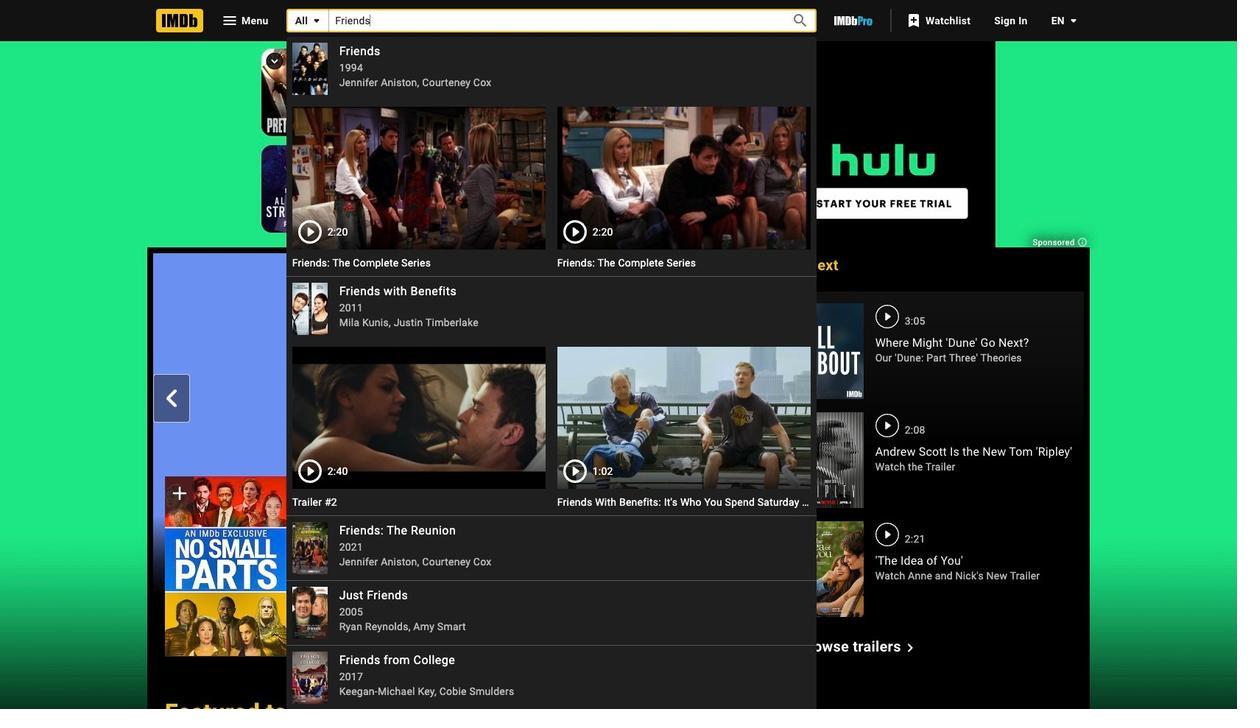 Task type: locate. For each thing, give the bounding box(es) containing it.
friends with benefits image
[[292, 282, 327, 335]]

menu image
[[221, 12, 239, 29]]

0 horizontal spatial arrow drop down image
[[308, 12, 326, 29]]

ripley image
[[799, 412, 863, 508]]

0 horizontal spatial friends: the complete series image
[[292, 107, 545, 249]]

where could dune go next? image
[[799, 303, 863, 399]]

arrow drop down image
[[308, 12, 326, 29], [1065, 12, 1082, 29]]

the rise of oscar nominee da'vine joy randolph image
[[153, 253, 778, 605]]

1 horizontal spatial arrow drop down image
[[1065, 12, 1082, 29]]

list box
[[286, 37, 816, 709]]

watchlist image
[[905, 12, 923, 29]]

Search IMDb text field
[[329, 9, 775, 32]]

group
[[292, 107, 545, 249], [557, 107, 811, 249], [153, 253, 778, 656], [292, 346, 545, 489], [557, 346, 811, 489], [165, 477, 286, 656]]

#315 - da'vine joy randolph image
[[165, 477, 286, 656], [165, 477, 286, 656]]

friends: the reunion image
[[292, 522, 327, 574]]

2 friends: the complete series image from the left
[[557, 107, 811, 249]]

None search field
[[286, 9, 816, 709]]

submit search image
[[792, 12, 809, 30]]

trailer #2 image
[[292, 346, 545, 489]]

1 horizontal spatial friends: the complete series image
[[557, 107, 811, 249]]

1 friends: the complete series image from the left
[[292, 107, 545, 249]]

the rise of oscar nominee da'vine joy randolph element
[[153, 253, 778, 656]]

friends from college image
[[292, 652, 327, 704]]

None field
[[286, 9, 816, 709]]

the idea of you image
[[799, 521, 863, 617]]

chevron right inline image
[[751, 390, 768, 407]]

friends: the complete series image
[[292, 107, 545, 249], [557, 107, 811, 249]]



Task type: vqa. For each thing, say whether or not it's contained in the screenshot.
'more'
no



Task type: describe. For each thing, give the bounding box(es) containing it.
chevron left inline image
[[163, 390, 180, 407]]

home image
[[156, 9, 203, 32]]

2 arrow drop down image from the left
[[1065, 12, 1082, 29]]

chevron right image
[[901, 639, 919, 656]]

1 arrow drop down image from the left
[[308, 12, 326, 29]]

friends image
[[292, 43, 327, 95]]

friends with benefits: it's who you spend saturday with image
[[557, 346, 811, 489]]

just friends image
[[292, 587, 327, 639]]



